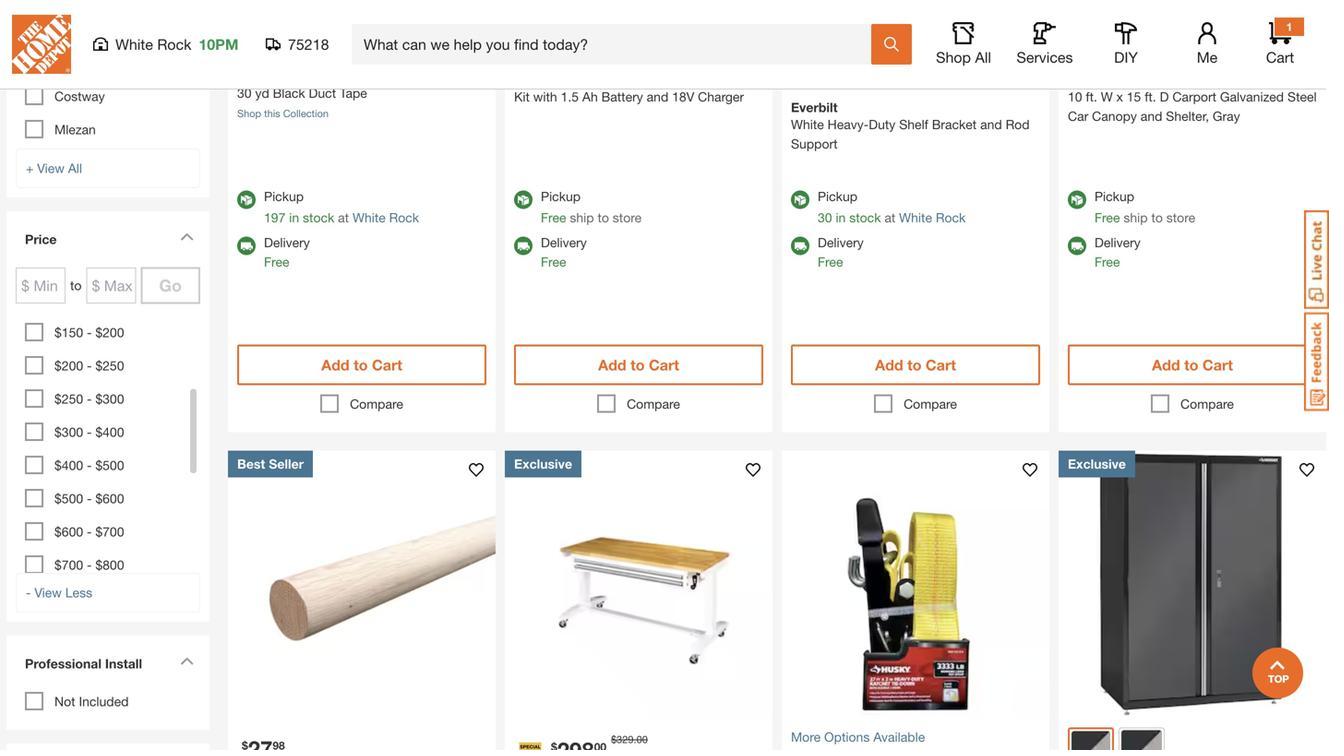 Task type: vqa. For each thing, say whether or not it's contained in the screenshot.
stores
no



Task type: describe. For each thing, give the bounding box(es) containing it.
rod
[[1006, 117, 1030, 132]]

1 ship from the left
[[570, 210, 594, 225]]

charger
[[698, 89, 744, 104]]

( for 887
[[591, 12, 593, 24]]

professional install link
[[16, 646, 200, 688]]

stock for 197 in stock
[[303, 210, 335, 225]]

delivery free for third add to cart button from left
[[818, 235, 864, 270]]

4
[[1161, 49, 1167, 61]]

- for $400
[[87, 458, 92, 473]]

compare for 4th add to cart button from the left
[[1181, 397, 1235, 412]]

available
[[874, 730, 925, 745]]

collection
[[283, 108, 329, 120]]

in for 197
[[289, 210, 299, 225]]

10 ft. w x 15 ft. d carport galvanized steel car canopy and shelter, gray
[[1068, 89, 1317, 124]]

options
[[825, 730, 870, 745]]

10 ft. w x 15 ft. d carport galvanized steel car canopy and shelter, gray link
[[1068, 72, 1318, 126]]

delivery free for 4th add to cart button from the left
[[1095, 235, 1141, 270]]

$200 - $250 link
[[54, 358, 124, 374]]

professional
[[25, 657, 102, 672]]

1 vertical spatial $200
[[54, 358, 83, 374]]

2 pickup free ship to store from the left
[[1095, 189, 1196, 225]]

30 inside the pickup 30 in stock at white rock
[[818, 210, 833, 225]]

diy
[[1115, 48, 1139, 66]]

2 pickup from the left
[[541, 189, 581, 204]]

1.5
[[561, 89, 579, 104]]

2 ft. from the left
[[1145, 89, 1157, 104]]

cordless
[[579, 70, 630, 85]]

d
[[1160, 89, 1169, 104]]

$600 - $700 link
[[54, 525, 124, 540]]

pickup inside the pickup 30 in stock at white rock
[[818, 189, 858, 204]]

14317
[[828, 77, 857, 89]]

add to cart for third add to cart button from left
[[876, 356, 957, 374]]

add for third add to cart button from left
[[876, 356, 904, 374]]

- for $150
[[87, 325, 92, 340]]

0 horizontal spatial $600
[[54, 525, 83, 540]]

seller
[[269, 457, 304, 472]]

the home depot logo image
[[12, 15, 71, 74]]

caret icon image for price
[[180, 233, 194, 241]]

1 horizontal spatial $500
[[95, 458, 124, 473]]

( for 430
[[868, 59, 870, 71]]

$ 329 . 00
[[611, 734, 648, 746]]

$500 - $600
[[54, 491, 124, 507]]

more
[[791, 730, 821, 745]]

rock for pickup 30 in stock at white rock
[[936, 210, 966, 225]]

) for ( 887 )
[[610, 12, 613, 24]]

white inside everbilt white heavy-duty shelf bracket and rod support
[[791, 117, 824, 132]]

everbilt white heavy-duty shelf bracket and rod support
[[791, 100, 1030, 151]]

gray
[[1213, 109, 1241, 124]]

white inside the pickup 30 in stock at white rock
[[900, 210, 933, 225]]

+ view all
[[26, 161, 82, 176]]

galvanized
[[1221, 89, 1285, 104]]

kit
[[514, 89, 530, 104]]

support
[[791, 136, 838, 151]]

p306k1n
[[551, 30, 595, 42]]

professional install
[[25, 657, 142, 672]]

mlezan
[[54, 122, 96, 137]]

not included
[[54, 694, 129, 710]]

this
[[264, 108, 280, 120]]

duty
[[869, 117, 896, 132]]

30 yd black duct tape shop this collection
[[237, 85, 367, 120]]

0 horizontal spatial rock
[[157, 36, 192, 53]]

$300 - $400 link
[[54, 425, 124, 440]]

available shipping image for 3rd add to cart button from the right
[[514, 237, 533, 255]]

3 add to cart button from the left
[[791, 345, 1041, 386]]

1 vertical spatial $700
[[54, 558, 83, 573]]

price
[[25, 232, 57, 247]]

litton lane
[[54, 22, 119, 37]]

- view less
[[26, 585, 92, 601]]

more options available
[[791, 730, 925, 745]]

What can we help you find today? search field
[[364, 25, 871, 64]]

1 horizontal spatial $400
[[95, 425, 124, 440]]

$200 - $250
[[54, 358, 124, 374]]

compare for 3rd add to cart button from the right
[[627, 397, 680, 412]]

available shipping image for 30 in stock
[[791, 237, 810, 255]]

$250 - $300
[[54, 392, 124, 407]]

model# 14317
[[791, 77, 857, 89]]

canopy
[[1093, 109, 1138, 124]]

1 ft. from the left
[[1086, 89, 1098, 104]]

1 pickup free ship to store from the left
[[541, 189, 642, 225]]

- for $500
[[87, 491, 92, 507]]

best
[[237, 457, 265, 472]]

and for canopy
[[1141, 109, 1163, 124]]

diy button
[[1097, 22, 1156, 66]]

delivery for 4th add to cart button from the left
[[1095, 235, 1141, 250]]

cart for 4th add to cart button from the right
[[372, 356, 402, 374]]

pickup inside "pickup 197 in stock at white rock"
[[264, 189, 304, 204]]

model# for model# p306k1n
[[514, 30, 548, 42]]

2 ship from the left
[[1124, 210, 1148, 225]]

go
[[159, 276, 182, 296]]

one+
[[514, 70, 549, 85]]

at for 30 in stock
[[885, 210, 896, 225]]

01-
[[1146, 49, 1161, 61]]

106718
[[274, 46, 308, 58]]

$
[[611, 734, 617, 746]]

glue
[[690, 70, 717, 85]]

install
[[105, 657, 142, 672]]

- for $600
[[87, 525, 92, 540]]

go button
[[141, 267, 200, 304]]

1 horizontal spatial 18v
[[672, 89, 695, 104]]

0 vertical spatial $200
[[95, 325, 124, 340]]

pickup 30 in stock at white rock
[[818, 189, 966, 225]]

$400 - $500
[[54, 458, 124, 473]]

1
[[1287, 20, 1293, 33]]

services button
[[1016, 22, 1075, 66]]

battery
[[602, 89, 643, 104]]

( 1981
[[314, 27, 339, 39]]

lane
[[91, 22, 119, 37]]

delivery free for 3rd add to cart button from the right
[[541, 235, 587, 270]]

.
[[634, 734, 637, 746]]

w
[[1101, 89, 1113, 104]]

$700 - $800
[[54, 558, 124, 573]]

exclusive for "heavy gauge 3-shelf welded steel floor cabinet in black and gray (46 in w x 72 in. h x 24 in. d)" image
[[1068, 457, 1127, 472]]

197
[[264, 210, 286, 225]]

1 vertical spatial $500
[[54, 491, 83, 507]]

more options available link
[[791, 728, 1041, 748]]

heavy gauge 3-shelf welded steel floor cabinet in black and gray (46 in w x 72 in. h x 24 in. d) image
[[1059, 451, 1327, 719]]

costway
[[54, 89, 105, 104]]

price-range-upperBound telephone field
[[86, 268, 136, 304]]

in for 30
[[836, 210, 846, 225]]

- for $200
[[87, 358, 92, 374]]

2 store from the left
[[1167, 210, 1196, 225]]

10pm
[[199, 36, 239, 53]]

delivery for third add to cart button from left
[[818, 235, 864, 250]]

1 store from the left
[[613, 210, 642, 225]]

2 add to cart button from the left
[[514, 345, 764, 386]]

0 horizontal spatial 18v
[[553, 70, 575, 85]]

$600 - $700
[[54, 525, 124, 540]]

available shipping image for 197 in stock
[[237, 237, 256, 255]]

view for +
[[37, 161, 64, 176]]

model# for model# 14317
[[791, 77, 825, 89]]

litton lane link
[[54, 22, 119, 37]]

shop inside button
[[936, 48, 971, 66]]

4 pickup from the left
[[1095, 189, 1135, 204]]

cart 1
[[1267, 20, 1295, 66]]

white rock link for pickup 30 in stock at white rock
[[900, 210, 966, 225]]

free for 4th add to cart button from the right
[[264, 254, 289, 270]]

available for pickup image for free
[[514, 191, 533, 209]]

75218 button
[[266, 35, 330, 54]]



Task type: locate. For each thing, give the bounding box(es) containing it.
1 horizontal spatial store
[[1167, 210, 1196, 225]]

price link
[[16, 221, 200, 263]]

shop all button
[[935, 22, 994, 66]]

1 horizontal spatial shop
[[936, 48, 971, 66]]

$200 up $200 - $250
[[95, 325, 124, 340]]

96 in. w natural oak heavy-duty wood stainable closet rods image
[[228, 451, 496, 719]]

feedback link image
[[1305, 312, 1330, 412]]

caret icon image for professional install
[[180, 658, 194, 666]]

4 compare from the left
[[1181, 397, 1235, 412]]

0 horizontal spatial 30
[[237, 85, 252, 101]]

free for 4th add to cart button from the left
[[1095, 254, 1121, 270]]

3 compare from the left
[[904, 397, 958, 412]]

$600 up $600 - $700 link
[[95, 491, 124, 507]]

available for pickup image for 197 in stock
[[237, 191, 256, 209]]

2 vertical spatial (
[[868, 59, 870, 71]]

compare for 4th add to cart button from the right
[[350, 397, 403, 412]]

0 horizontal spatial stock
[[303, 210, 335, 225]]

1 horizontal spatial pickup free ship to store
[[1095, 189, 1196, 225]]

1 horizontal spatial at
[[885, 210, 896, 225]]

15
[[1127, 89, 1142, 104]]

10
[[1068, 89, 1083, 104]]

0 horizontal spatial available for pickup image
[[791, 191, 810, 209]]

compact
[[633, 70, 687, 85]]

1 horizontal spatial )
[[887, 59, 890, 71]]

3 pickup from the left
[[818, 189, 858, 204]]

0 vertical spatial 18v
[[553, 70, 575, 85]]

available shipping image
[[514, 237, 533, 255], [1068, 237, 1087, 255]]

- for $300
[[87, 425, 92, 440]]

1 horizontal spatial available for pickup image
[[514, 191, 533, 209]]

+
[[26, 161, 34, 176]]

2 caret icon image from the top
[[180, 658, 194, 666]]

1 vertical spatial )
[[887, 59, 890, 71]]

shelter,
[[1167, 109, 1210, 124]]

1 vertical spatial caret icon image
[[180, 658, 194, 666]]

1 vertical spatial 30
[[818, 210, 833, 225]]

$200 down $150
[[54, 358, 83, 374]]

all left services
[[976, 48, 992, 66]]

model# 106718
[[237, 46, 308, 58]]

litton
[[54, 22, 87, 37]]

1 horizontal spatial $600
[[95, 491, 124, 507]]

1 vertical spatial shop
[[237, 108, 261, 120]]

2 available for pickup image from the left
[[1068, 191, 1087, 209]]

$500 up $600 - $700 link
[[54, 491, 83, 507]]

2 available for pickup image from the left
[[514, 191, 533, 209]]

2 available shipping image from the left
[[791, 237, 810, 255]]

caret icon image right install
[[180, 658, 194, 666]]

1 available for pickup image from the left
[[237, 191, 256, 209]]

1 vertical spatial $400
[[54, 458, 83, 473]]

2 delivery free from the left
[[541, 235, 587, 270]]

0 horizontal spatial store
[[613, 210, 642, 225]]

pickup
[[264, 189, 304, 204], [541, 189, 581, 204], [818, 189, 858, 204], [1095, 189, 1135, 204]]

black
[[273, 85, 305, 101]]

( 430 )
[[868, 59, 890, 71]]

1 vertical spatial $300
[[54, 425, 83, 440]]

cart
[[1267, 48, 1295, 66], [372, 356, 402, 374], [649, 356, 680, 374], [926, 356, 957, 374], [1203, 356, 1234, 374]]

1 available for pickup image from the left
[[791, 191, 810, 209]]

3 add from the left
[[876, 356, 904, 374]]

0 vertical spatial $700
[[95, 525, 124, 540]]

2 compare from the left
[[627, 397, 680, 412]]

0 horizontal spatial $250
[[54, 392, 83, 407]]

model# left 106718
[[237, 46, 271, 58]]

2 white rock link from the left
[[900, 210, 966, 225]]

$400 up $500 - $600 link
[[54, 458, 83, 473]]

30 inside 30 yd black duct tape shop this collection
[[237, 85, 252, 101]]

rock inside "pickup 197 in stock at white rock"
[[389, 210, 419, 225]]

1981
[[316, 27, 339, 39]]

) up 'what can we help you find today?' search box
[[610, 12, 613, 24]]

- right $150
[[87, 325, 92, 340]]

live chat image
[[1305, 211, 1330, 309]]

shop up the bracket
[[936, 48, 971, 66]]

pickup free ship to store
[[541, 189, 642, 225], [1095, 189, 1196, 225]]

1 horizontal spatial and
[[981, 117, 1003, 132]]

shop
[[936, 48, 971, 66], [237, 108, 261, 120]]

0 horizontal spatial $500
[[54, 491, 83, 507]]

delivery free
[[264, 235, 310, 270], [541, 235, 587, 270], [818, 235, 864, 270], [1095, 235, 1141, 270]]

30 left the yd
[[237, 85, 252, 101]]

1 horizontal spatial rock
[[389, 210, 419, 225]]

0 horizontal spatial $400
[[54, 458, 83, 473]]

) up the duty
[[887, 59, 890, 71]]

0 horizontal spatial $200
[[54, 358, 83, 374]]

$700 up - view less
[[54, 558, 83, 573]]

4 add to cart button from the left
[[1068, 345, 1318, 386]]

1 horizontal spatial available shipping image
[[1068, 237, 1087, 255]]

model# up ryobi
[[514, 30, 548, 42]]

0 horizontal spatial (
[[314, 27, 316, 39]]

- up $500 - $600 link
[[87, 458, 92, 473]]

heavy-
[[828, 117, 869, 132]]

rock inside the pickup 30 in stock at white rock
[[936, 210, 966, 225]]

with
[[534, 89, 557, 104]]

4 add to cart from the left
[[1153, 356, 1234, 374]]

$500 - $600 link
[[54, 491, 124, 507]]

shop inside 30 yd black duct tape shop this collection
[[237, 108, 261, 120]]

not
[[54, 694, 75, 710]]

2 in from the left
[[836, 210, 846, 225]]

1 add to cart from the left
[[321, 356, 402, 374]]

0 vertical spatial 30
[[237, 85, 252, 101]]

available shipping image for 4th add to cart button from the left
[[1068, 237, 1087, 255]]

pg0216-
[[1105, 49, 1146, 61]]

delivery for 4th add to cart button from the right
[[264, 235, 310, 250]]

$250 up $300 - $400 link
[[54, 392, 83, 407]]

view right +
[[37, 161, 64, 176]]

ft. left d
[[1145, 89, 1157, 104]]

stock inside "pickup 197 in stock at white rock"
[[303, 210, 335, 225]]

2 horizontal spatial (
[[868, 59, 870, 71]]

1 caret icon image from the top
[[180, 233, 194, 241]]

view for -
[[34, 585, 62, 601]]

1 add to cart button from the left
[[237, 345, 487, 386]]

0 horizontal spatial all
[[68, 161, 82, 176]]

and
[[647, 89, 669, 104], [1141, 109, 1163, 124], [981, 117, 1003, 132]]

2 delivery from the left
[[541, 235, 587, 250]]

price-range-lowerBound telephone field
[[16, 268, 66, 304]]

shop left 'this'
[[237, 108, 261, 120]]

view left the less
[[34, 585, 62, 601]]

$150
[[54, 325, 83, 340]]

- up $600 - $700 link
[[87, 491, 92, 507]]

0 vertical spatial $400
[[95, 425, 124, 440]]

ah
[[583, 89, 598, 104]]

bracket
[[932, 117, 977, 132]]

in right the 197
[[289, 210, 299, 225]]

$700 up $800
[[95, 525, 124, 540]]

and inside everbilt white heavy-duty shelf bracket and rod support
[[981, 117, 1003, 132]]

caret icon image inside 'professional install' "link"
[[180, 658, 194, 666]]

sandusky link
[[54, 55, 111, 71]]

free
[[541, 210, 567, 225], [1095, 210, 1121, 225], [264, 254, 289, 270], [541, 254, 567, 270], [818, 254, 844, 270], [1095, 254, 1121, 270]]

all down mlezan
[[68, 161, 82, 176]]

and inside 10 ft. w x 15 ft. d carport galvanized steel car canopy and shelter, gray
[[1141, 109, 1163, 124]]

model# up the "everbilt"
[[791, 77, 825, 89]]

0 horizontal spatial $300
[[54, 425, 83, 440]]

-
[[87, 325, 92, 340], [87, 358, 92, 374], [87, 392, 92, 407], [87, 425, 92, 440], [87, 458, 92, 473], [87, 491, 92, 507], [87, 525, 92, 540], [87, 558, 92, 573], [26, 585, 31, 601]]

model#
[[514, 30, 548, 42], [237, 46, 271, 58], [1068, 49, 1102, 61], [791, 77, 825, 89]]

$300 - $400
[[54, 425, 124, 440]]

store
[[613, 210, 642, 225], [1167, 210, 1196, 225]]

52 in. 2-drawer adjustable height table, white image
[[505, 451, 773, 719]]

- for $250
[[87, 392, 92, 407]]

1 horizontal spatial 30
[[818, 210, 833, 225]]

1 horizontal spatial (
[[591, 12, 593, 24]]

carport
[[1173, 89, 1217, 104]]

1 vertical spatial (
[[314, 27, 316, 39]]

available for pickup image for 30 in stock
[[791, 191, 810, 209]]

1 vertical spatial view
[[34, 585, 62, 601]]

0 horizontal spatial white rock link
[[353, 210, 419, 225]]

- left the less
[[26, 585, 31, 601]]

0 vertical spatial shop
[[936, 48, 971, 66]]

shop all
[[936, 48, 992, 66]]

- down the $250 - $300
[[87, 425, 92, 440]]

$150 - $200
[[54, 325, 124, 340]]

4 delivery from the left
[[1095, 235, 1141, 250]]

)
[[610, 12, 613, 24], [887, 59, 890, 71]]

0 horizontal spatial ft.
[[1086, 89, 1098, 104]]

3 delivery from the left
[[818, 235, 864, 250]]

0 horizontal spatial exclusive
[[514, 457, 573, 472]]

at
[[338, 210, 349, 225], [885, 210, 896, 225]]

$700 - $800 link
[[54, 558, 124, 573]]

cart for 3rd add to cart button from the right
[[649, 356, 680, 374]]

1 horizontal spatial exclusive
[[1068, 457, 1127, 472]]

x
[[1117, 89, 1124, 104]]

compare
[[350, 397, 403, 412], [627, 397, 680, 412], [904, 397, 958, 412], [1181, 397, 1235, 412]]

cart for 4th add to cart button from the left
[[1203, 356, 1234, 374]]

available for pickup image down support
[[791, 191, 810, 209]]

2 horizontal spatial rock
[[936, 210, 966, 225]]

steel
[[1288, 89, 1317, 104]]

0 horizontal spatial $700
[[54, 558, 83, 573]]

add for 4th add to cart button from the left
[[1153, 356, 1181, 374]]

0 vertical spatial )
[[610, 12, 613, 24]]

0 horizontal spatial in
[[289, 210, 299, 225]]

1 available shipping image from the left
[[514, 237, 533, 255]]

4 add from the left
[[1153, 356, 1181, 374]]

add for 3rd add to cart button from the right
[[599, 356, 627, 374]]

1 vertical spatial 18v
[[672, 89, 695, 104]]

18v up 1.5
[[553, 70, 575, 85]]

in inside "pickup 197 in stock at white rock"
[[289, 210, 299, 225]]

2 add from the left
[[599, 356, 627, 374]]

all inside shop all button
[[976, 48, 992, 66]]

$250 - $300 link
[[54, 392, 124, 407]]

2 exclusive from the left
[[1068, 457, 1127, 472]]

not included link
[[54, 694, 129, 710]]

$250
[[95, 358, 124, 374], [54, 392, 83, 407]]

0 vertical spatial caret icon image
[[180, 233, 194, 241]]

+ view all link
[[16, 149, 200, 188]]

00
[[637, 734, 648, 746]]

$500 up $500 - $600 link
[[95, 458, 124, 473]]

0 horizontal spatial available for pickup image
[[237, 191, 256, 209]]

at inside "pickup 197 in stock at white rock"
[[338, 210, 349, 225]]

1 compare from the left
[[350, 397, 403, 412]]

add for 4th add to cart button from the right
[[321, 356, 350, 374]]

6
[[802, 4, 814, 30]]

duct
[[309, 85, 336, 101]]

1 horizontal spatial white rock link
[[900, 210, 966, 225]]

and down compact
[[647, 89, 669, 104]]

- down $500 - $600
[[87, 525, 92, 540]]

1 vertical spatial $250
[[54, 392, 83, 407]]

available shipping image
[[237, 237, 256, 255], [791, 237, 810, 255]]

shop this collection link
[[237, 108, 329, 120]]

2 available shipping image from the left
[[1068, 237, 1087, 255]]

2 horizontal spatial and
[[1141, 109, 1163, 124]]

ft.
[[1086, 89, 1098, 104], [1145, 89, 1157, 104]]

delivery for 3rd add to cart button from the right
[[541, 235, 587, 250]]

1 exclusive from the left
[[514, 457, 573, 472]]

27 ft. x 2 in. heavy-duty ratchet tie-down strap with j hook image
[[782, 451, 1050, 719]]

1 delivery free from the left
[[264, 235, 310, 270]]

1 horizontal spatial $250
[[95, 358, 124, 374]]

available for pickup image down car
[[1068, 191, 1087, 209]]

1 vertical spatial $600
[[54, 525, 83, 540]]

caret icon image up go at the top left
[[180, 233, 194, 241]]

18v down glue
[[672, 89, 695, 104]]

shelf
[[900, 117, 929, 132]]

ryobi
[[514, 53, 555, 68]]

( 887 )
[[591, 12, 613, 24]]

0 horizontal spatial at
[[338, 210, 349, 225]]

delivery
[[264, 235, 310, 250], [541, 235, 587, 250], [818, 235, 864, 250], [1095, 235, 1141, 250]]

- left $800
[[87, 558, 92, 573]]

1 available shipping image from the left
[[237, 237, 256, 255]]

and down d
[[1141, 109, 1163, 124]]

0 horizontal spatial ship
[[570, 210, 594, 225]]

1 horizontal spatial ship
[[1124, 210, 1148, 225]]

0 vertical spatial $300
[[95, 392, 124, 407]]

in
[[289, 210, 299, 225], [836, 210, 846, 225]]

included
[[79, 694, 129, 710]]

0 vertical spatial $250
[[95, 358, 124, 374]]

add to cart for 3rd add to cart button from the right
[[599, 356, 680, 374]]

1 horizontal spatial in
[[836, 210, 846, 225]]

1 horizontal spatial $700
[[95, 525, 124, 540]]

and left rod at the top right of the page
[[981, 117, 1003, 132]]

caret icon image inside price link
[[180, 233, 194, 241]]

- view less link
[[16, 573, 200, 613]]

available for pickup image
[[237, 191, 256, 209], [514, 191, 533, 209]]

1 horizontal spatial $200
[[95, 325, 124, 340]]

model# p306k1n
[[514, 30, 595, 42]]

view
[[37, 161, 64, 176], [34, 585, 62, 601]]

compare for third add to cart button from left
[[904, 397, 958, 412]]

in inside the pickup 30 in stock at white rock
[[836, 210, 846, 225]]

1 stock from the left
[[303, 210, 335, 225]]

everbilt
[[791, 100, 838, 115]]

0 horizontal spatial available shipping image
[[514, 237, 533, 255]]

free for 3rd add to cart button from the right
[[541, 254, 567, 270]]

0 horizontal spatial )
[[610, 12, 613, 24]]

0 vertical spatial all
[[976, 48, 992, 66]]

stock for 30 in stock
[[850, 210, 881, 225]]

rock
[[157, 36, 192, 53], [389, 210, 419, 225], [936, 210, 966, 225]]

and inside ryobi one+ 18v cordless compact glue gun kit with 1.5 ah battery and 18v charger
[[647, 89, 669, 104]]

add to cart button
[[237, 345, 487, 386], [514, 345, 764, 386], [791, 345, 1041, 386], [1068, 345, 1318, 386]]

4 delivery free from the left
[[1095, 235, 1141, 270]]

all inside + view all link
[[68, 161, 82, 176]]

rock for pickup 197 in stock at white rock
[[389, 210, 419, 225]]

and for battery
[[647, 89, 669, 104]]

in down support
[[836, 210, 846, 225]]

$400 down the $250 - $300
[[95, 425, 124, 440]]

add to cart for 4th add to cart button from the left
[[1153, 356, 1234, 374]]

1 pickup from the left
[[264, 189, 304, 204]]

model# left pg0216-
[[1068, 49, 1102, 61]]

) for ( 430 )
[[887, 59, 890, 71]]

0 vertical spatial $600
[[95, 491, 124, 507]]

tape
[[340, 85, 367, 101]]

add to cart for 4th add to cart button from the right
[[321, 356, 402, 374]]

1 in from the left
[[289, 210, 299, 225]]

1 horizontal spatial all
[[976, 48, 992, 66]]

30 yd black duct tape link
[[237, 69, 487, 103]]

exclusive for the 52 in. 2-drawer adjustable height table, white image
[[514, 457, 573, 472]]

0 horizontal spatial available shipping image
[[237, 237, 256, 255]]

1 horizontal spatial available for pickup image
[[1068, 191, 1087, 209]]

$600 down $500 - $600
[[54, 525, 83, 540]]

3 delivery free from the left
[[818, 235, 864, 270]]

costway link
[[54, 89, 105, 104]]

free for third add to cart button from left
[[818, 254, 844, 270]]

1 delivery from the left
[[264, 235, 310, 250]]

30 down support
[[818, 210, 833, 225]]

1 vertical spatial all
[[68, 161, 82, 176]]

1 at from the left
[[338, 210, 349, 225]]

- for $700
[[87, 558, 92, 573]]

cart for third add to cart button from left
[[926, 356, 957, 374]]

1 horizontal spatial $300
[[95, 392, 124, 407]]

at inside the pickup 30 in stock at white rock
[[885, 210, 896, 225]]

$300 up $300 - $400 link
[[95, 392, 124, 407]]

0 horizontal spatial and
[[647, 89, 669, 104]]

$300 down the $250 - $300
[[54, 425, 83, 440]]

0 vertical spatial view
[[37, 161, 64, 176]]

2 add to cart from the left
[[599, 356, 680, 374]]

1 add from the left
[[321, 356, 350, 374]]

0 vertical spatial $500
[[95, 458, 124, 473]]

ft. left w
[[1086, 89, 1098, 104]]

caret icon image
[[180, 233, 194, 241], [180, 658, 194, 666]]

white inside "pickup 197 in stock at white rock"
[[353, 210, 386, 225]]

2 stock from the left
[[850, 210, 881, 225]]

$250 down the $150 - $200 link
[[95, 358, 124, 374]]

0 vertical spatial (
[[591, 12, 593, 24]]

( for 1981
[[314, 27, 316, 39]]

0 horizontal spatial pickup free ship to store
[[541, 189, 642, 225]]

available for pickup image
[[791, 191, 810, 209], [1068, 191, 1087, 209]]

887
[[593, 12, 610, 24]]

1 white rock link from the left
[[353, 210, 419, 225]]

1 horizontal spatial ft.
[[1145, 89, 1157, 104]]

stock inside the pickup 30 in stock at white rock
[[850, 210, 881, 225]]

- down the $150 - $200 link
[[87, 358, 92, 374]]

1 horizontal spatial stock
[[850, 210, 881, 225]]

delivery free for 4th add to cart button from the right
[[264, 235, 310, 270]]

white rock link for pickup 197 in stock at white rock
[[353, 210, 419, 225]]

430
[[870, 59, 887, 71]]

- up $300 - $400 link
[[87, 392, 92, 407]]

2 at from the left
[[885, 210, 896, 225]]

3 add to cart from the left
[[876, 356, 957, 374]]

model# for model# pg0216-01-4
[[1068, 49, 1102, 61]]

pickup 197 in stock at white rock
[[264, 189, 419, 225]]

1 horizontal spatial available shipping image
[[791, 237, 810, 255]]

me button
[[1178, 22, 1237, 66]]

model# for model# 106718
[[237, 46, 271, 58]]

available for pickup image for free
[[1068, 191, 1087, 209]]

at for 197 in stock
[[338, 210, 349, 225]]

0 horizontal spatial shop
[[237, 108, 261, 120]]

ship
[[570, 210, 594, 225], [1124, 210, 1148, 225]]



